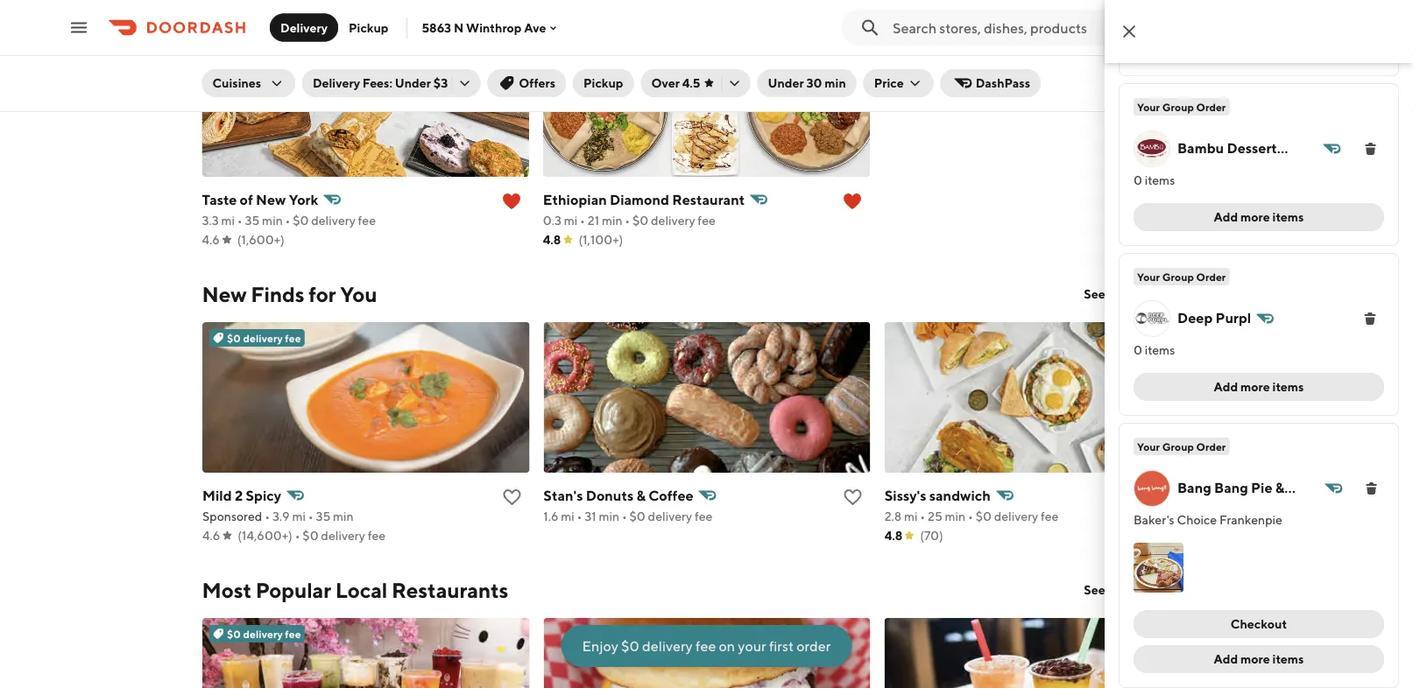 Task type: describe. For each thing, give the bounding box(es) containing it.
delivery down coffee
[[648, 510, 692, 524]]

$0 down the most
[[227, 628, 240, 641]]

your group order for bang
[[1137, 441, 1226, 453]]

diamond
[[610, 191, 669, 208]]

under 30 min button
[[757, 69, 857, 97]]

sponsored • 3.9 mi • 35 min
[[202, 510, 353, 524]]

your for deep purpl
[[1137, 271, 1160, 283]]

$0 down the new finds for you link
[[227, 332, 240, 344]]

delivery for delivery fees: under $3
[[313, 76, 360, 90]]

your group order for bambu
[[1137, 101, 1226, 113]]

• left the '25'
[[920, 510, 925, 524]]

0 vertical spatial 35
[[245, 213, 260, 228]]

see all for new finds for you
[[1084, 287, 1124, 301]]

min up '• $0 delivery fee' at the left of the page
[[333, 510, 353, 524]]

$0 up cuisines
[[227, 36, 240, 48]]

1.6
[[543, 510, 558, 524]]

add more items link for bambu dessert drinks
[[1134, 203, 1384, 231]]

checkout
[[1231, 617, 1287, 632]]

baker's choice frankenpie
[[1134, 513, 1283, 527]]

add for purpl
[[1214, 380, 1238, 394]]

dashpass button
[[941, 69, 1041, 97]]

3 more from the top
[[1241, 653, 1270, 667]]

delete saved cart image for bambu dessert drinks
[[1364, 142, 1378, 156]]

see for new finds for you
[[1084, 287, 1106, 301]]

donuts
[[586, 488, 633, 504]]

new finds for you link
[[202, 280, 377, 308]]

(14,600+)
[[237, 529, 292, 543]]

$0 delivery fee for new
[[227, 36, 301, 48]]

all for restaurants
[[1108, 583, 1124, 598]]

add more items for bambu dessert drinks
[[1214, 210, 1304, 224]]

restaurants
[[392, 578, 509, 603]]

ave
[[524, 20, 546, 35]]

add more items link for deep purpl
[[1134, 373, 1384, 401]]

on
[[719, 638, 735, 655]]

& inside bang bang pie & biscuits
[[1276, 480, 1285, 496]]

over 4.5
[[651, 76, 701, 90]]

0 vertical spatial new
[[256, 191, 286, 208]]

sissy's
[[884, 488, 926, 504]]

• left 3.9
[[264, 510, 270, 524]]

(1,100+)
[[579, 233, 623, 247]]

5863 n winthrop ave button
[[422, 20, 560, 35]]

offers button
[[487, 69, 566, 97]]

delivery right the '25'
[[994, 510, 1038, 524]]

1 under from the left
[[395, 76, 431, 90]]

next button of carousel image for restaurants
[[1189, 582, 1206, 599]]

order for bambu
[[1196, 101, 1226, 113]]

your group order for deep
[[1137, 271, 1226, 283]]

frankenpie
[[1220, 513, 1283, 527]]

over
[[651, 76, 680, 90]]

offers
[[519, 76, 556, 90]]

see for most popular local restaurants
[[1084, 583, 1106, 598]]

popular
[[256, 578, 331, 603]]

new finds for you
[[202, 282, 377, 307]]

york
[[289, 191, 318, 208]]

dashpass
[[976, 76, 1030, 90]]

coffee
[[648, 488, 693, 504]]

winthrop
[[466, 20, 522, 35]]

purpl
[[1216, 310, 1251, 326]]

order for bang
[[1196, 441, 1226, 453]]

previous button of carousel image for most popular local restaurants
[[1154, 582, 1171, 599]]

$​0 for new
[[293, 213, 309, 228]]

sissy's sandwich
[[884, 488, 990, 504]]

sponsored
[[202, 510, 262, 524]]

baker's
[[1134, 513, 1175, 527]]

stan's donuts & coffee
[[543, 488, 693, 504]]

cuisines
[[212, 76, 261, 90]]

bambu
[[1178, 140, 1224, 156]]

$​0 for restaurant
[[633, 213, 649, 228]]

3 add more items from the top
[[1214, 653, 1304, 667]]

finds
[[251, 282, 305, 307]]

min for sissy's sandwich
[[945, 510, 965, 524]]

delivery for delivery
[[280, 20, 328, 35]]

0 horizontal spatial &
[[636, 488, 645, 504]]

• left 31
[[577, 510, 582, 524]]

3 add from the top
[[1214, 653, 1238, 667]]

deep purpl
[[1178, 310, 1251, 326]]

0 horizontal spatial pickup button
[[338, 14, 399, 42]]

you
[[340, 282, 377, 307]]

• down sponsored • 3.9 mi • 35 min
[[295, 529, 300, 543]]

1 horizontal spatial 35
[[315, 510, 330, 524]]

• $0 delivery fee
[[292, 529, 385, 543]]

n
[[454, 20, 464, 35]]

dessert
[[1227, 140, 1277, 156]]

restaurant
[[672, 191, 745, 208]]

enjoy $0 delivery fee on your first order
[[582, 638, 831, 655]]

of
[[240, 191, 253, 208]]

spicy
[[245, 488, 281, 504]]

choice
[[1177, 513, 1217, 527]]

5863 n winthrop ave
[[422, 20, 546, 35]]

1 vertical spatial pickup
[[584, 76, 623, 90]]

0.3
[[543, 213, 562, 228]]

order
[[797, 638, 831, 655]]

2
[[234, 488, 242, 504]]

delivery fees: under $3
[[313, 76, 448, 90]]

3.9
[[272, 510, 289, 524]]

under 30 min
[[768, 76, 846, 90]]

delivery down popular
[[243, 628, 282, 641]]

stan's
[[543, 488, 583, 504]]

mi for restaurant
[[564, 213, 578, 228]]

click to remove this store from your saved list image for ethiopian diamond restaurant
[[842, 191, 863, 212]]

30
[[807, 76, 822, 90]]

pie
[[1251, 480, 1273, 496]]

taste
[[202, 191, 237, 208]]

add more items button for deep purpl
[[1134, 373, 1384, 401]]

for
[[309, 282, 336, 307]]

min inside button
[[825, 76, 846, 90]]

enjoy
[[582, 638, 618, 655]]

0 items for bambu dessert drinks
[[1134, 173, 1175, 188]]

delivery down "york"
[[311, 213, 356, 228]]

price
[[874, 76, 904, 90]]



Task type: locate. For each thing, give the bounding box(es) containing it.
$0 right enjoy at the left of page
[[621, 638, 639, 655]]

2 vertical spatial order
[[1196, 441, 1226, 453]]

1 vertical spatial add more items link
[[1134, 373, 1384, 401]]

1 add more items button from the top
[[1134, 203, 1384, 231]]

0 vertical spatial delivery
[[280, 20, 328, 35]]

0 horizontal spatial new
[[202, 282, 247, 307]]

2 more from the top
[[1241, 380, 1270, 394]]

4.8 down the 2.8
[[884, 529, 902, 543]]

3 add more items link from the top
[[1134, 646, 1384, 674]]

pickup button
[[338, 14, 399, 42], [573, 69, 634, 97]]

next button of carousel image right baker's choice frankenpie image
[[1189, 582, 1206, 599]]

more down bambu dessert drinks in the right top of the page
[[1241, 210, 1270, 224]]

$​0 down stan's donuts & coffee
[[629, 510, 645, 524]]

click to add this store to your saved list image for mild 2 spicy
[[501, 487, 522, 508]]

• down "york"
[[285, 213, 290, 228]]

most popular local restaurants link
[[202, 577, 509, 605]]

$0 delivery fee down the finds
[[227, 332, 301, 344]]

4.5
[[682, 76, 701, 90]]

$0 delivery fee up cuisines button
[[227, 36, 301, 48]]

order up bang bang pie & biscuits
[[1196, 441, 1226, 453]]

add down checkout button
[[1214, 653, 1238, 667]]

0 vertical spatial add more items button
[[1134, 203, 1384, 231]]

more for bambu dessert drinks
[[1241, 210, 1270, 224]]

0 horizontal spatial click to remove this store from your saved list image
[[501, 191, 522, 212]]

delivery inside button
[[280, 20, 328, 35]]

3 order from the top
[[1196, 441, 1226, 453]]

pickup
[[349, 20, 389, 35], [584, 76, 623, 90]]

2 add more items button from the top
[[1134, 373, 1384, 401]]

21
[[588, 213, 599, 228]]

0.3 mi • 21 min • $​0 delivery fee
[[543, 213, 716, 228]]

add
[[1214, 210, 1238, 224], [1214, 380, 1238, 394], [1214, 653, 1238, 667]]

delivery up most popular local restaurants
[[321, 529, 365, 543]]

$​0 for &
[[629, 510, 645, 524]]

0 vertical spatial $0 delivery fee
[[227, 36, 301, 48]]

4.8 for sissy's sandwich
[[884, 529, 902, 543]]

2 vertical spatial more
[[1241, 653, 1270, 667]]

1 horizontal spatial click to remove this store from your saved list image
[[842, 191, 863, 212]]

mi right the 2.8
[[904, 510, 917, 524]]

your for bambu dessert drinks
[[1137, 101, 1160, 113]]

1 vertical spatial add more items button
[[1134, 373, 1384, 401]]

0 vertical spatial add more items link
[[1134, 203, 1384, 231]]

2 your group order from the top
[[1137, 271, 1226, 283]]

order up "deep purpl" on the top of the page
[[1196, 271, 1226, 283]]

1 vertical spatial 0 items
[[1134, 343, 1175, 357]]

0 items
[[1134, 173, 1175, 188], [1134, 343, 1175, 357]]

1 add more items link from the top
[[1134, 203, 1384, 231]]

2 add more items link from the top
[[1134, 373, 1384, 401]]

your group order up biscuits
[[1137, 441, 1226, 453]]

2 0 items from the top
[[1134, 343, 1175, 357]]

0 vertical spatial your
[[1137, 101, 1160, 113]]

group
[[1162, 101, 1194, 113], [1162, 271, 1194, 283], [1162, 441, 1194, 453]]

3 $0 delivery fee from the top
[[227, 628, 301, 641]]

35 up (1,600+)
[[245, 213, 260, 228]]

mi right 1.6
[[561, 510, 574, 524]]

1 add from the top
[[1214, 210, 1238, 224]]

0 horizontal spatial 4.8
[[543, 233, 561, 247]]

delivery
[[280, 20, 328, 35], [313, 76, 360, 90]]

click to remove this store from your saved list image
[[501, 191, 522, 212], [842, 191, 863, 212]]

1 horizontal spatial pickup
[[584, 76, 623, 90]]

$0 delivery fee down popular
[[227, 628, 301, 641]]

group for bang bang pie & biscuits
[[1162, 441, 1194, 453]]

delivery down the finds
[[243, 332, 282, 344]]

add down drinks at the right of the page
[[1214, 210, 1238, 224]]

see all link for restaurants
[[1074, 577, 1134, 605]]

ethiopian
[[543, 191, 607, 208]]

3 group from the top
[[1162, 441, 1194, 453]]

2 add more items from the top
[[1214, 380, 1304, 394]]

under left 30
[[768, 76, 804, 90]]

previous button of carousel image
[[1154, 286, 1171, 303], [1154, 582, 1171, 599]]

1 horizontal spatial bang
[[1214, 480, 1248, 496]]

0 vertical spatial see all link
[[1074, 280, 1134, 308]]

min up (1,600+)
[[262, 213, 283, 228]]

mi for new
[[221, 213, 235, 228]]

1 see all from the top
[[1084, 287, 1124, 301]]

delivery left fees:
[[313, 76, 360, 90]]

bang bang pie & biscuits
[[1178, 480, 1285, 516]]

2 $0 delivery fee from the top
[[227, 332, 301, 344]]

see
[[1084, 287, 1106, 301], [1084, 583, 1106, 598]]

1 vertical spatial next button of carousel image
[[1189, 582, 1206, 599]]

1 add more items from the top
[[1214, 210, 1304, 224]]

0 vertical spatial 4.6
[[202, 233, 220, 247]]

2 see all link from the top
[[1074, 577, 1134, 605]]

$0 delivery fee for spicy
[[227, 332, 301, 344]]

3.3
[[202, 213, 219, 228]]

2 bang from the left
[[1214, 480, 1248, 496]]

1 vertical spatial delivery
[[313, 76, 360, 90]]

pickup button left "over"
[[573, 69, 634, 97]]

taste of new york
[[202, 191, 318, 208]]

0 vertical spatial 0 items
[[1134, 173, 1175, 188]]

3 add more items button from the top
[[1134, 646, 1384, 674]]

most
[[202, 578, 251, 603]]

sandwich
[[929, 488, 990, 504]]

under left $3
[[395, 76, 431, 90]]

1 click to add this store to your saved list image from the left
[[501, 487, 522, 508]]

•
[[237, 213, 242, 228], [285, 213, 290, 228], [580, 213, 585, 228], [625, 213, 630, 228], [264, 510, 270, 524], [308, 510, 313, 524], [577, 510, 582, 524], [622, 510, 627, 524], [920, 510, 925, 524], [968, 510, 973, 524], [295, 529, 300, 543]]

local
[[335, 578, 387, 603]]

1 vertical spatial $0 delivery fee
[[227, 332, 301, 344]]

(70)
[[920, 529, 943, 543]]

delivery left on at the right of page
[[642, 638, 693, 655]]

mi
[[221, 213, 235, 228], [564, 213, 578, 228], [292, 510, 305, 524], [561, 510, 574, 524], [904, 510, 917, 524]]

1 $0 delivery fee from the top
[[227, 36, 301, 48]]

1 your from the top
[[1137, 101, 1160, 113]]

• down diamond
[[625, 213, 630, 228]]

1 vertical spatial new
[[202, 282, 247, 307]]

add more items link down bambu dessert drinks in the right top of the page
[[1134, 203, 1384, 231]]

2 vertical spatial your group order
[[1137, 441, 1226, 453]]

new left the finds
[[202, 282, 247, 307]]

mi right 3.9
[[292, 510, 305, 524]]

0 vertical spatial pickup button
[[338, 14, 399, 42]]

0 vertical spatial 0
[[1134, 173, 1143, 188]]

1 horizontal spatial under
[[768, 76, 804, 90]]

1 see from the top
[[1084, 287, 1106, 301]]

$0 down sponsored • 3.9 mi • 35 min
[[302, 529, 318, 543]]

2 click to remove this store from your saved list image from the left
[[842, 191, 863, 212]]

min right 21
[[602, 213, 623, 228]]

0 vertical spatial your group order
[[1137, 101, 1226, 113]]

• right 3.9
[[308, 510, 313, 524]]

0 vertical spatial order
[[1196, 101, 1226, 113]]

order for deep
[[1196, 271, 1226, 283]]

your group order
[[1137, 101, 1226, 113], [1137, 271, 1226, 283], [1137, 441, 1226, 453]]

1 0 items from the top
[[1134, 173, 1175, 188]]

1 horizontal spatial &
[[1276, 480, 1285, 496]]

next button of carousel image
[[1189, 286, 1206, 303], [1189, 582, 1206, 599]]

see all link
[[1074, 280, 1134, 308], [1074, 577, 1134, 605]]

1 vertical spatial 35
[[315, 510, 330, 524]]

your for bang bang pie & biscuits
[[1137, 441, 1160, 453]]

bang
[[1178, 480, 1212, 496], [1214, 480, 1248, 496]]

next button of carousel image for you
[[1189, 286, 1206, 303]]

0 vertical spatial pickup
[[349, 20, 389, 35]]

1 group from the top
[[1162, 101, 1194, 113]]

all for you
[[1108, 287, 1124, 301]]

35 up '• $0 delivery fee' at the left of the page
[[315, 510, 330, 524]]

1 vertical spatial pickup button
[[573, 69, 634, 97]]

see all link for you
[[1074, 280, 1134, 308]]

4.8 down the 0.3
[[543, 233, 561, 247]]

& right pie
[[1276, 480, 1285, 496]]

0 vertical spatial more
[[1241, 210, 1270, 224]]

4.6 down 3.3
[[202, 233, 220, 247]]

min for taste of new york
[[262, 213, 283, 228]]

1 previous button of carousel image from the top
[[1154, 286, 1171, 303]]

over 4.5 button
[[641, 69, 750, 97]]

add more items down checkout button
[[1214, 653, 1304, 667]]

add for dessert
[[1214, 210, 1238, 224]]

$​0
[[293, 213, 309, 228], [633, 213, 649, 228], [629, 510, 645, 524], [975, 510, 991, 524]]

checkout button
[[1134, 611, 1384, 639]]

• down stan's donuts & coffee
[[622, 510, 627, 524]]

min right 31
[[598, 510, 619, 524]]

mild
[[202, 488, 231, 504]]

items
[[1145, 173, 1175, 188], [1273, 210, 1304, 224], [1145, 343, 1175, 357], [1273, 380, 1304, 394], [1273, 653, 1304, 667]]

delete saved cart image for bang bang pie & biscuits
[[1365, 482, 1379, 496]]

25
[[927, 510, 942, 524]]

price button
[[864, 69, 934, 97]]

5863
[[422, 20, 451, 35]]

add more items button
[[1134, 203, 1384, 231], [1134, 373, 1384, 401], [1134, 646, 1384, 674]]

mi for &
[[561, 510, 574, 524]]

bang up biscuits
[[1178, 480, 1212, 496]]

1 horizontal spatial pickup button
[[573, 69, 634, 97]]

0 horizontal spatial click to add this store to your saved list image
[[501, 487, 522, 508]]

1 your group order from the top
[[1137, 101, 1226, 113]]

1 vertical spatial your group order
[[1137, 271, 1226, 283]]

click to add this store to your saved list image
[[501, 487, 522, 508], [1183, 487, 1204, 508]]

1 vertical spatial delete saved cart image
[[1365, 482, 1379, 496]]

2 group from the top
[[1162, 271, 1194, 283]]

see all
[[1084, 287, 1124, 301], [1084, 583, 1124, 598]]

deep
[[1178, 310, 1213, 326]]

2 previous button of carousel image from the top
[[1154, 582, 1171, 599]]

1 next button of carousel image from the top
[[1189, 286, 1206, 303]]

add more items
[[1214, 210, 1304, 224], [1214, 380, 1304, 394], [1214, 653, 1304, 667]]

delivery up cuisines button
[[243, 36, 282, 48]]

add more items link
[[1134, 203, 1384, 231], [1134, 373, 1384, 401], [1134, 646, 1384, 674]]

add more items button down purpl
[[1134, 373, 1384, 401]]

cuisines button
[[202, 69, 295, 97]]

1 vertical spatial previous button of carousel image
[[1154, 582, 1171, 599]]

add more items for deep purpl
[[1214, 380, 1304, 394]]

$​0 down diamond
[[633, 213, 649, 228]]

0 for bambu dessert drinks
[[1134, 173, 1143, 188]]

delivery down ethiopian diamond restaurant
[[651, 213, 695, 228]]

see all for most popular local restaurants
[[1084, 583, 1124, 598]]

mild 2 spicy
[[202, 488, 281, 504]]

delete saved cart image
[[1363, 312, 1377, 326]]

1 0 from the top
[[1134, 173, 1143, 188]]

1 horizontal spatial 4.8
[[884, 529, 902, 543]]

2 click to add this store to your saved list image from the left
[[1183, 487, 1204, 508]]

4.8
[[543, 233, 561, 247], [884, 529, 902, 543]]

drinks
[[1178, 159, 1220, 176]]

2 vertical spatial group
[[1162, 441, 1194, 453]]

more for deep purpl
[[1241, 380, 1270, 394]]

1 more from the top
[[1241, 210, 1270, 224]]

min for ethiopian diamond restaurant
[[602, 213, 623, 228]]

1 vertical spatial all
[[1108, 583, 1124, 598]]

group for bambu dessert drinks
[[1162, 101, 1194, 113]]

close image
[[1119, 21, 1140, 42]]

1 vertical spatial order
[[1196, 271, 1226, 283]]

first
[[769, 638, 794, 655]]

add more items button down checkout button
[[1134, 646, 1384, 674]]

your
[[1137, 101, 1160, 113], [1137, 271, 1160, 283], [1137, 441, 1160, 453]]

under
[[395, 76, 431, 90], [768, 76, 804, 90]]

1 horizontal spatial new
[[256, 191, 286, 208]]

min right 30
[[825, 76, 846, 90]]

bambu dessert drinks
[[1178, 140, 1277, 176]]

1 click to remove this store from your saved list image from the left
[[501, 191, 522, 212]]

31
[[584, 510, 596, 524]]

pickup left "over"
[[584, 76, 623, 90]]

2.8
[[884, 510, 901, 524]]

0 vertical spatial see all
[[1084, 287, 1124, 301]]

$0
[[227, 36, 240, 48], [227, 332, 240, 344], [302, 529, 318, 543], [227, 628, 240, 641], [621, 638, 639, 655]]

1 vertical spatial add
[[1214, 380, 1238, 394]]

your group order up bambu
[[1137, 101, 1226, 113]]

4.6
[[202, 233, 220, 247], [202, 529, 220, 543]]

• left 21
[[580, 213, 585, 228]]

0 vertical spatial add more items
[[1214, 210, 1304, 224]]

2 4.6 from the top
[[202, 529, 220, 543]]

4.8 for ethiopian diamond restaurant
[[543, 233, 561, 247]]

2 add from the top
[[1214, 380, 1238, 394]]

1 vertical spatial 0
[[1134, 343, 1143, 357]]

2 vertical spatial your
[[1137, 441, 1160, 453]]

2 order from the top
[[1196, 271, 1226, 283]]

add more items down bambu dessert drinks in the right top of the page
[[1214, 210, 1304, 224]]

more down checkout button
[[1241, 653, 1270, 667]]

0 vertical spatial add
[[1214, 210, 1238, 224]]

1 vertical spatial group
[[1162, 271, 1194, 283]]

$​0 down sandwich
[[975, 510, 991, 524]]

1 vertical spatial more
[[1241, 380, 1270, 394]]

0 for deep purpl
[[1134, 343, 1143, 357]]

add more items link down checkout button
[[1134, 646, 1384, 674]]

2 your from the top
[[1137, 271, 1160, 283]]

3 your group order from the top
[[1137, 441, 1226, 453]]

open menu image
[[68, 17, 89, 38]]

$​0 down "york"
[[293, 213, 309, 228]]

$3
[[434, 76, 448, 90]]

0 vertical spatial previous button of carousel image
[[1154, 286, 1171, 303]]

pickup up fees:
[[349, 20, 389, 35]]

your
[[738, 638, 766, 655]]

bang left pie
[[1214, 480, 1248, 496]]

delivery up cuisines button
[[280, 20, 328, 35]]

add more items link down purpl
[[1134, 373, 1384, 401]]

1 all from the top
[[1108, 287, 1124, 301]]

fee
[[285, 36, 301, 48], [358, 213, 376, 228], [698, 213, 716, 228], [285, 332, 301, 344], [694, 510, 712, 524], [1041, 510, 1058, 524], [367, 529, 385, 543], [285, 628, 301, 641], [696, 638, 716, 655]]

previous button of carousel image for new finds for you
[[1154, 286, 1171, 303]]

delivery
[[243, 36, 282, 48], [311, 213, 356, 228], [651, 213, 695, 228], [243, 332, 282, 344], [648, 510, 692, 524], [994, 510, 1038, 524], [321, 529, 365, 543], [243, 628, 282, 641], [642, 638, 693, 655]]

3 your from the top
[[1137, 441, 1160, 453]]

delete saved cart image
[[1364, 142, 1378, 156], [1365, 482, 1379, 496]]

1 vertical spatial see all
[[1084, 583, 1124, 598]]

0 vertical spatial 4.8
[[543, 233, 561, 247]]

min for stan's donuts & coffee
[[598, 510, 619, 524]]

add more items down purpl
[[1214, 380, 1304, 394]]

click to add this store to your saved list image
[[842, 487, 863, 508]]

delivery button
[[270, 14, 338, 42]]

1 4.6 from the top
[[202, 233, 220, 247]]

$0 delivery fee
[[227, 36, 301, 48], [227, 332, 301, 344], [227, 628, 301, 641]]

0 horizontal spatial pickup
[[349, 20, 389, 35]]

more down purpl
[[1241, 380, 1270, 394]]

new inside the new finds for you link
[[202, 282, 247, 307]]

0 horizontal spatial 35
[[245, 213, 260, 228]]

2 under from the left
[[768, 76, 804, 90]]

4.6 for (14,600+)
[[202, 529, 220, 543]]

baker's choice frankenpie image
[[1134, 543, 1184, 593]]

group up bambu
[[1162, 101, 1194, 113]]

1 vertical spatial see all link
[[1074, 577, 1134, 605]]

2.8 mi • 25 min • $​0 delivery fee
[[884, 510, 1058, 524]]

2 vertical spatial add
[[1214, 653, 1238, 667]]

1 vertical spatial 4.6
[[202, 529, 220, 543]]

4.6 for (1,600+)
[[202, 233, 220, 247]]

1 see all link from the top
[[1074, 280, 1134, 308]]

your group order up deep
[[1137, 271, 1226, 283]]

order up bambu
[[1196, 101, 1226, 113]]

1 vertical spatial see
[[1084, 583, 1106, 598]]

1 order from the top
[[1196, 101, 1226, 113]]

& up the 1.6 mi • 31 min • $​0 delivery fee
[[636, 488, 645, 504]]

0 vertical spatial group
[[1162, 101, 1194, 113]]

click to add this store to your saved list image up "choice"
[[1183, 487, 1204, 508]]

most popular local restaurants
[[202, 578, 509, 603]]

click to add this store to your saved list image for sissy's sandwich
[[1183, 487, 1204, 508]]

group for deep purpl
[[1162, 271, 1194, 283]]

0 vertical spatial delete saved cart image
[[1364, 142, 1378, 156]]

new right of
[[256, 191, 286, 208]]

1 horizontal spatial click to add this store to your saved list image
[[1183, 487, 1204, 508]]

1 vertical spatial your
[[1137, 271, 1160, 283]]

• down of
[[237, 213, 242, 228]]

mi right 3.3
[[221, 213, 235, 228]]

0 horizontal spatial bang
[[1178, 480, 1212, 496]]

all
[[1108, 287, 1124, 301], [1108, 583, 1124, 598]]

next button of carousel image up deep
[[1189, 286, 1206, 303]]

add more items button for bambu dessert drinks
[[1134, 203, 1384, 231]]

under inside button
[[768, 76, 804, 90]]

click to remove this store from your saved list image for taste of new york
[[501, 191, 522, 212]]

group up deep
[[1162, 271, 1194, 283]]

1 vertical spatial add more items
[[1214, 380, 1304, 394]]

mi right the 0.3
[[564, 213, 578, 228]]

2 vertical spatial add more items
[[1214, 653, 1304, 667]]

0 vertical spatial see
[[1084, 287, 1106, 301]]

2 vertical spatial add more items link
[[1134, 646, 1384, 674]]

2 all from the top
[[1108, 583, 1124, 598]]

1.6 mi • 31 min • $​0 delivery fee
[[543, 510, 712, 524]]

• down sandwich
[[968, 510, 973, 524]]

add down purpl
[[1214, 380, 1238, 394]]

0 items for deep purpl
[[1134, 343, 1175, 357]]

pickup button up fees:
[[338, 14, 399, 42]]

min right the '25'
[[945, 510, 965, 524]]

add more items button down bambu dessert drinks in the right top of the page
[[1134, 203, 1384, 231]]

biscuits
[[1178, 499, 1229, 516]]

0 horizontal spatial under
[[395, 76, 431, 90]]

0 vertical spatial next button of carousel image
[[1189, 286, 1206, 303]]

fees:
[[363, 76, 393, 90]]

2 vertical spatial add more items button
[[1134, 646, 1384, 674]]

2 next button of carousel image from the top
[[1189, 582, 1206, 599]]

2 see from the top
[[1084, 583, 1106, 598]]

group up biscuits
[[1162, 441, 1194, 453]]

35
[[245, 213, 260, 228], [315, 510, 330, 524]]

1 bang from the left
[[1178, 480, 1212, 496]]

(1,600+)
[[237, 233, 285, 247]]

click to add this store to your saved list image left the stan's
[[501, 487, 522, 508]]

2 vertical spatial $0 delivery fee
[[227, 628, 301, 641]]

2 0 from the top
[[1134, 343, 1143, 357]]

3.3 mi • 35 min • $​0 delivery fee
[[202, 213, 376, 228]]

1 vertical spatial 4.8
[[884, 529, 902, 543]]

4.6 down sponsored
[[202, 529, 220, 543]]

ethiopian diamond restaurant
[[543, 191, 745, 208]]

0 vertical spatial all
[[1108, 287, 1124, 301]]

2 see all from the top
[[1084, 583, 1124, 598]]



Task type: vqa. For each thing, say whether or not it's contained in the screenshot.
the blended
no



